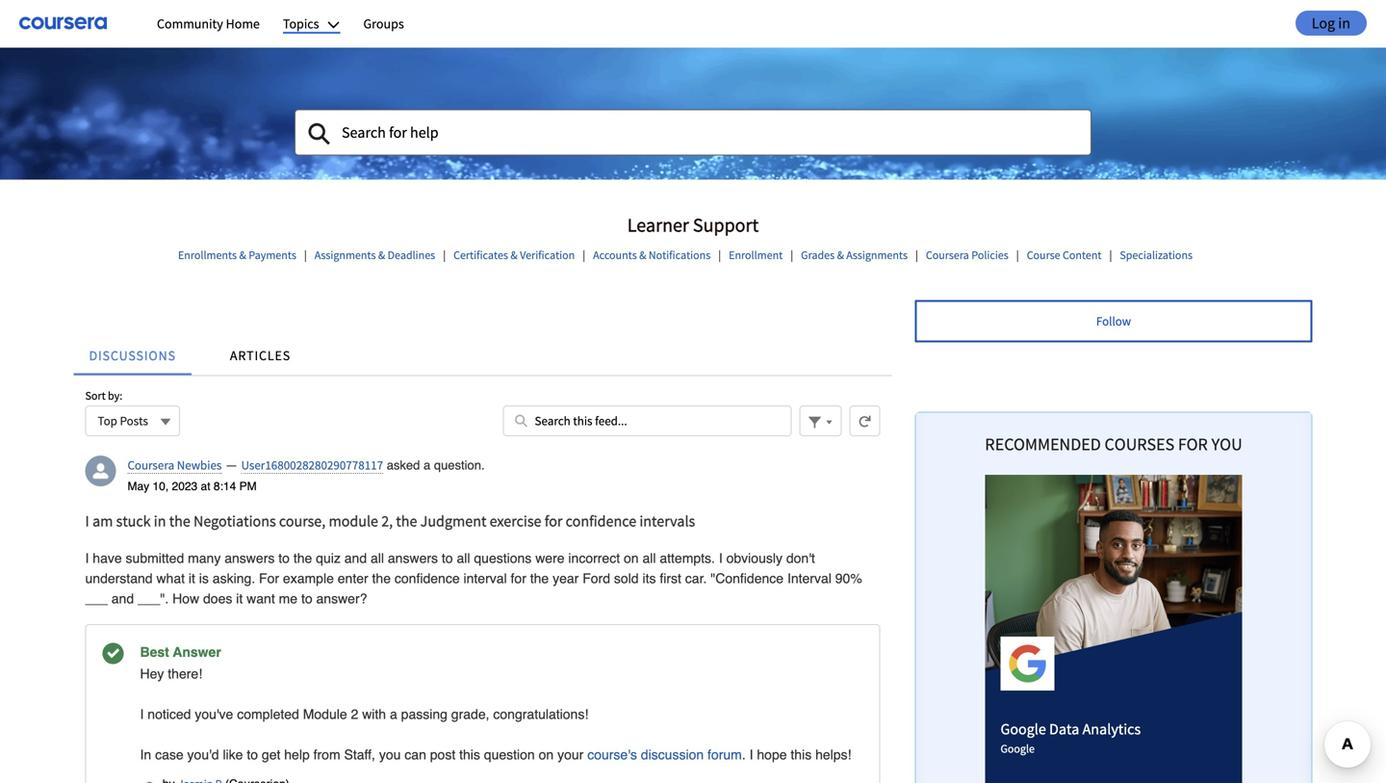 Task type: vqa. For each thing, say whether or not it's contained in the screenshot.
Translators LINK
no



Task type: describe. For each thing, give the bounding box(es) containing it.
Sort by: button
[[85, 406, 180, 436]]

course content
[[1027, 247, 1102, 262]]

like
[[223, 747, 243, 762]]

groups
[[364, 15, 404, 32]]

you've
[[195, 707, 233, 722]]

groups link
[[364, 14, 404, 33]]

don't
[[787, 551, 816, 566]]

forum
[[708, 747, 742, 762]]

0 horizontal spatial a
[[390, 707, 398, 722]]

certificates & verification link
[[454, 247, 575, 262]]

deadlines
[[388, 247, 436, 262]]

google data analytics google
[[1001, 720, 1142, 756]]

1 horizontal spatial for
[[545, 512, 563, 531]]

3 all from the left
[[643, 551, 656, 566]]

course's
[[588, 747, 638, 762]]

module
[[303, 707, 347, 722]]

grades & assignments link
[[801, 247, 908, 262]]

___".
[[138, 591, 169, 606]]

answers
[[388, 551, 438, 566]]

coursera newbies — user1680028280290778117 asked a question. may 10, 2023 at 8:14 pm
[[128, 457, 485, 493]]

2 assignments from the left
[[847, 247, 908, 262]]

log in
[[1313, 14, 1351, 33]]

log in banner
[[0, 0, 1387, 180]]

may
[[128, 480, 149, 493]]

passing
[[401, 707, 448, 722]]

user1680028280290778117 link
[[241, 457, 383, 474]]

home
[[226, 15, 260, 32]]

i for i have submitted many answers to the quiz and all answers to all questions were incorrect on all attempts.  i obviously don't understand what it is asking.  for example enter the confidence interval for the year ford sold its first car.  "confidence interval 90% ___ and ___".  how does it want me to answer?
[[85, 551, 89, 566]]

follow button
[[916, 300, 1313, 343]]

enrollment link
[[729, 247, 783, 262]]

were
[[536, 551, 565, 566]]

grades & assignments
[[801, 247, 908, 262]]

car.
[[686, 571, 707, 586]]

year
[[553, 571, 579, 586]]

in inside user1680028280290778117, may 10, 2023 at 8:14 pm element
[[154, 512, 166, 531]]

community home
[[157, 15, 260, 32]]

hope
[[757, 747, 787, 762]]

"confidence
[[711, 571, 784, 586]]

completed
[[237, 707, 299, 722]]

1 horizontal spatial it
[[236, 591, 243, 606]]

2 all from the left
[[457, 551, 471, 566]]

many answers
[[188, 551, 275, 566]]

___
[[85, 591, 108, 606]]

course's discussion forum link
[[588, 747, 742, 762]]

what
[[156, 571, 185, 586]]

data
[[1050, 720, 1080, 739]]

grade,
[[452, 707, 490, 722]]

1 this from the left
[[460, 747, 481, 762]]

post
[[430, 747, 456, 762]]

specializations
[[1121, 247, 1193, 262]]

i am stuck in the negotiations course, module 2, the judgment exercise for confidence intervals
[[85, 512, 696, 531]]

first
[[660, 571, 682, 586]]

intervals
[[640, 512, 696, 531]]

i up "confidence
[[719, 551, 723, 566]]

90%
[[836, 571, 863, 586]]

on inside i have submitted many answers to the quiz and all answers to all questions were incorrect on all attempts.  i obviously don't understand what it is asking.  for example enter the confidence interval for the year ford sold its first car.  "confidence interval 90% ___ and ___".  how does it want me to answer?
[[624, 551, 639, 566]]

can
[[405, 747, 427, 762]]

pm
[[239, 480, 257, 493]]

log
[[1313, 14, 1336, 33]]

the right '2,' at the bottom left of the page
[[396, 512, 417, 531]]

Search this feed... search field
[[503, 406, 792, 436]]

1 all from the left
[[371, 551, 384, 566]]

from
[[314, 747, 341, 762]]

follow
[[1097, 313, 1132, 329]]

assignments & deadlines
[[315, 247, 436, 262]]

example
[[283, 571, 334, 586]]

2
[[351, 707, 359, 722]]

& for grades
[[838, 247, 845, 262]]

content
[[1063, 247, 1102, 262]]

for inside i have submitted many answers to the quiz and all answers to all questions were incorrect on all attempts.  i obviously don't understand what it is asking.  for example enter the confidence interval for the year ford sold its first car.  "confidence interval 90% ___ and ___".  how does it want me to answer?
[[511, 571, 527, 586]]

to left get
[[247, 747, 258, 762]]

by:
[[108, 388, 123, 403]]

ford
[[583, 571, 611, 586]]

congratulations!
[[494, 707, 589, 722]]

enrollments & payments link
[[178, 247, 297, 262]]

i for i noticed you've completed module 2 with a passing grade, congratulations!
[[140, 707, 144, 722]]

course content link
[[1027, 247, 1102, 262]]

0 vertical spatial confidence
[[566, 512, 637, 531]]

coursera for newbies
[[128, 457, 174, 473]]

stuck
[[116, 512, 151, 531]]

2 google from the top
[[1001, 741, 1035, 756]]

8:14
[[214, 480, 236, 493]]

exercise
[[490, 512, 542, 531]]

1 assignments from the left
[[315, 247, 376, 262]]

& for accounts
[[640, 247, 647, 262]]

—
[[225, 458, 238, 473]]

grades
[[801, 247, 835, 262]]

to right me
[[301, 591, 313, 606]]

community
[[157, 15, 223, 32]]

policies
[[972, 247, 1009, 262]]

understand
[[85, 571, 153, 586]]

recommended
[[986, 426, 1102, 457]]

to up for at left bottom
[[279, 551, 290, 566]]

in case you'd like to get help from staff, you can post this question on your course's discussion forum . i hope this helps!
[[140, 747, 852, 762]]

you
[[379, 747, 401, 762]]

in inside log in button
[[1339, 14, 1351, 33]]

& for enrollments
[[239, 247, 246, 262]]

me
[[279, 591, 298, 606]]

posts
[[120, 413, 148, 429]]

asking.
[[213, 571, 255, 586]]

i for i am stuck in the negotiations course, module 2, the judgment exercise for confidence intervals
[[85, 512, 89, 531]]

its
[[643, 571, 656, 586]]

none field inside log in banner
[[295, 109, 1092, 155]]

& for assignments
[[378, 247, 386, 262]]

hey
[[140, 666, 164, 682]]

sold
[[614, 571, 639, 586]]

2 this from the left
[[791, 747, 812, 762]]



Task type: locate. For each thing, give the bounding box(es) containing it.
1 horizontal spatial in
[[1339, 14, 1351, 33]]

confidence up the incorrect
[[566, 512, 637, 531]]

all
[[371, 551, 384, 566], [457, 551, 471, 566], [643, 551, 656, 566]]

is
[[199, 571, 209, 586]]

user1680028280290778117, may 10, 2023 at 8:14 pm element
[[74, 444, 892, 783]]

1 horizontal spatial confidence
[[566, 512, 637, 531]]

get
[[262, 747, 281, 762]]

1 & from the left
[[239, 247, 246, 262]]

assignments
[[315, 247, 376, 262], [847, 247, 908, 262]]

4 & from the left
[[640, 247, 647, 262]]

0 vertical spatial google
[[1001, 720, 1047, 739]]

1 horizontal spatial all
[[457, 551, 471, 566]]

accounts & notifications
[[593, 247, 711, 262]]

quiz
[[316, 551, 341, 566]]

articles link
[[215, 323, 306, 375]]

0 vertical spatial coursera
[[927, 247, 970, 262]]

the down "2023"
[[169, 512, 190, 531]]

1 vertical spatial google
[[1001, 741, 1035, 756]]

0 horizontal spatial this
[[460, 747, 481, 762]]

course,
[[279, 512, 326, 531]]

2 horizontal spatial for
[[1179, 426, 1209, 457]]

0 horizontal spatial in
[[154, 512, 166, 531]]

0 vertical spatial a
[[424, 458, 431, 473]]

on up sold
[[624, 551, 639, 566]]

coursera up "10,"
[[128, 457, 174, 473]]

have
[[93, 551, 122, 566]]

coursera policies
[[927, 247, 1009, 262]]

for up were
[[545, 512, 563, 531]]

in right stuck
[[154, 512, 166, 531]]

this right hope at the bottom right of page
[[791, 747, 812, 762]]

in
[[140, 747, 151, 762]]

& right grades
[[838, 247, 845, 262]]

i left am
[[85, 512, 89, 531]]

1 vertical spatial coursera
[[128, 457, 174, 473]]

assignments right grades
[[847, 247, 908, 262]]

this right post
[[460, 747, 481, 762]]

for down questions
[[511, 571, 527, 586]]

&
[[239, 247, 246, 262], [378, 247, 386, 262], [511, 247, 518, 262], [640, 247, 647, 262], [838, 247, 845, 262]]

want
[[247, 591, 275, 606]]

2 vertical spatial for
[[511, 571, 527, 586]]

coursera inside the coursera newbies — user1680028280290778117 asked a question. may 10, 2023 at 8:14 pm
[[128, 457, 174, 473]]

1 horizontal spatial and
[[345, 551, 367, 566]]

0 horizontal spatial it
[[189, 571, 195, 586]]

Search for help text field
[[295, 109, 1092, 155]]

does
[[203, 591, 232, 606]]

enter
[[338, 571, 369, 586]]

noticed
[[148, 707, 191, 722]]

1 vertical spatial it
[[236, 591, 243, 606]]

1 horizontal spatial a
[[424, 458, 431, 473]]

& for certificates
[[511, 247, 518, 262]]

judgment
[[421, 512, 487, 531]]

coursera for policies
[[927, 247, 970, 262]]

discussion
[[641, 747, 704, 762]]

enrollments
[[178, 247, 237, 262]]

3 & from the left
[[511, 247, 518, 262]]

to
[[279, 551, 290, 566], [442, 551, 453, 566], [301, 591, 313, 606], [247, 747, 258, 762]]

user1680028280290778117
[[241, 457, 383, 473]]

this
[[460, 747, 481, 762], [791, 747, 812, 762]]

in
[[1339, 14, 1351, 33], [154, 512, 166, 531]]

1 vertical spatial for
[[545, 512, 563, 531]]

i have submitted many answers to the quiz and all answers to all questions were incorrect on all attempts.  i obviously don't understand what it is asking.  for example enter the confidence interval for the year ford sold its first car.  "confidence interval 90% ___ and ___".  how does it want me to answer?
[[85, 551, 863, 606]]

for left "you" on the bottom right of the page
[[1179, 426, 1209, 457]]

0 horizontal spatial confidence
[[395, 571, 460, 586]]

0 horizontal spatial assignments
[[315, 247, 376, 262]]

assignments & deadlines link
[[315, 247, 436, 262]]

a right asked
[[424, 458, 431, 473]]

answer?
[[316, 591, 367, 606]]

on
[[624, 551, 639, 566], [539, 747, 554, 762]]

1 horizontal spatial assignments
[[847, 247, 908, 262]]

the right enter
[[372, 571, 391, 586]]

question.
[[434, 458, 485, 473]]

articles
[[230, 347, 291, 364]]

may 10, 2023 at 8:14 pm link
[[128, 480, 257, 493]]

& left deadlines
[[378, 247, 386, 262]]

question
[[484, 747, 535, 762]]

0 horizontal spatial and
[[111, 591, 134, 606]]

best
[[140, 644, 169, 660]]

learner support
[[628, 213, 759, 237]]

& left payments at the top left
[[239, 247, 246, 262]]

log in button
[[1296, 11, 1368, 36]]

0 horizontal spatial coursera
[[128, 457, 174, 473]]

attempts.
[[660, 551, 716, 566]]

all up its
[[643, 551, 656, 566]]

i right .
[[750, 747, 754, 762]]

on left your
[[539, 747, 554, 762]]

google
[[1001, 720, 1047, 739], [1001, 741, 1035, 756]]

the
[[169, 512, 190, 531], [396, 512, 417, 531], [294, 551, 312, 566], [372, 571, 391, 586], [530, 571, 549, 586]]

topics
[[283, 15, 319, 32]]

& right the accounts
[[640, 247, 647, 262]]

certificates
[[454, 247, 509, 262]]

a right with
[[390, 707, 398, 722]]

coursera newbies link
[[128, 457, 222, 474]]

notifications
[[649, 247, 711, 262]]

1 vertical spatial confidence
[[395, 571, 460, 586]]

all left "answers"
[[371, 551, 384, 566]]

2 & from the left
[[378, 247, 386, 262]]

your
[[558, 747, 584, 762]]

questions
[[474, 551, 532, 566]]

coursera policies link
[[927, 247, 1009, 262]]

0 horizontal spatial for
[[511, 571, 527, 586]]

1 vertical spatial a
[[390, 707, 398, 722]]

accounts & notifications link
[[593, 247, 711, 262]]

i left noticed
[[140, 707, 144, 722]]

and
[[345, 551, 367, 566], [111, 591, 134, 606]]

coursera left policies on the top right of the page
[[927, 247, 970, 262]]

1 google from the top
[[1001, 720, 1047, 739]]

accounts
[[593, 247, 637, 262]]

0 vertical spatial for
[[1179, 426, 1209, 457]]

sort by:
[[85, 388, 123, 403]]

analytics
[[1083, 720, 1142, 739]]

community home link
[[157, 14, 260, 33]]

the up example
[[294, 551, 312, 566]]

it down asking.
[[236, 591, 243, 606]]

2 horizontal spatial all
[[643, 551, 656, 566]]

topics button
[[283, 15, 341, 34]]

it left is
[[189, 571, 195, 586]]

all up the interval
[[457, 551, 471, 566]]

payments
[[249, 247, 297, 262]]

external user - user1680028280290778117 (customer) image
[[85, 456, 116, 486]]

with
[[362, 707, 386, 722]]

helps!
[[816, 747, 852, 762]]

None field
[[295, 109, 1092, 155]]

and down understand
[[111, 591, 134, 606]]

1 vertical spatial and
[[111, 591, 134, 606]]

0 horizontal spatial on
[[539, 747, 554, 762]]

google down google icon
[[1001, 741, 1035, 756]]

i noticed you've completed module 2 with a passing grade, congratulations!
[[140, 707, 589, 722]]

5 & from the left
[[838, 247, 845, 262]]

and up enter
[[345, 551, 367, 566]]

there!
[[168, 666, 202, 682]]

verification
[[520, 247, 575, 262]]

0 horizontal spatial all
[[371, 551, 384, 566]]

i left have
[[85, 551, 89, 566]]

negotiations
[[194, 512, 276, 531]]

incorrect
[[569, 551, 620, 566]]

0 vertical spatial on
[[624, 551, 639, 566]]

for
[[259, 571, 279, 586]]

in right log
[[1339, 14, 1351, 33]]

0 vertical spatial in
[[1339, 14, 1351, 33]]

google left data
[[1001, 720, 1047, 739]]

learner
[[628, 213, 690, 237]]

0 vertical spatial and
[[345, 551, 367, 566]]

confidence down "answers"
[[395, 571, 460, 586]]

certificates & verification
[[454, 247, 575, 262]]

0 vertical spatial it
[[189, 571, 195, 586]]

1 vertical spatial on
[[539, 747, 554, 762]]

answer
[[173, 644, 221, 660]]

to right "answers"
[[442, 551, 453, 566]]

.
[[742, 747, 746, 762]]

1 horizontal spatial coursera
[[927, 247, 970, 262]]

a inside the coursera newbies — user1680028280290778117 asked a question. may 10, 2023 at 8:14 pm
[[424, 458, 431, 473]]

help
[[284, 747, 310, 762]]

confidence
[[566, 512, 637, 531], [395, 571, 460, 586]]

you'd
[[187, 747, 219, 762]]

specializations link
[[1121, 247, 1193, 262]]

& right certificates
[[511, 247, 518, 262]]

staff,
[[344, 747, 376, 762]]

assignments left deadlines
[[315, 247, 376, 262]]

1 horizontal spatial this
[[791, 747, 812, 762]]

google image
[[1009, 644, 1047, 683]]

the down were
[[530, 571, 549, 586]]

1 vertical spatial in
[[154, 512, 166, 531]]

recommended courses for you
[[986, 426, 1243, 457]]

confidence inside i have submitted many answers to the quiz and all answers to all questions were incorrect on all attempts.  i obviously don't understand what it is asking.  for example enter the confidence interval for the year ford sold its first car.  "confidence interval 90% ___ and ___".  how does it want me to answer?
[[395, 571, 460, 586]]

1 horizontal spatial on
[[624, 551, 639, 566]]

google data analytics image
[[986, 475, 1243, 671]]



